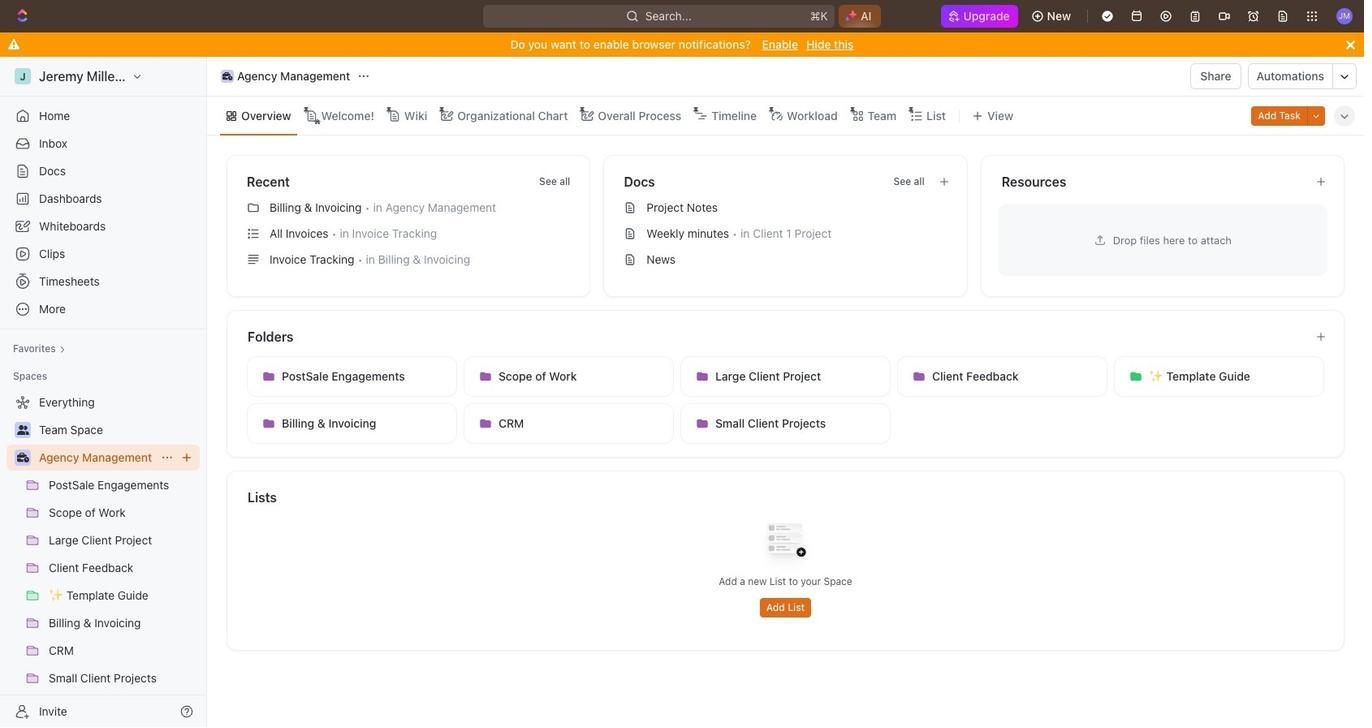 Task type: vqa. For each thing, say whether or not it's contained in the screenshot.
DOCS link
no



Task type: locate. For each thing, give the bounding box(es) containing it.
user group image
[[17, 426, 29, 435]]

sidebar navigation
[[0, 57, 210, 728]]

jeremy miller's workspace, , element
[[15, 68, 31, 84]]

tree
[[6, 390, 200, 728]]



Task type: describe. For each thing, give the bounding box(es) containing it.
no lists icon. image
[[753, 511, 818, 576]]

business time image
[[17, 453, 29, 463]]

business time image
[[222, 72, 232, 80]]

tree inside sidebar navigation
[[6, 390, 200, 728]]



